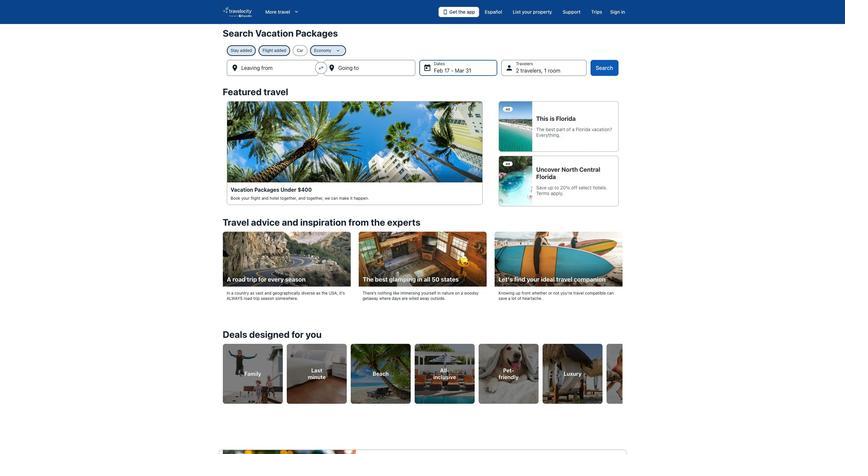 Task type: vqa. For each thing, say whether or not it's contained in the screenshot.
Featured travel region
yes



Task type: describe. For each thing, give the bounding box(es) containing it.
next image
[[619, 368, 627, 376]]

travel advice and inspiration from the experts region
[[219, 213, 627, 314]]

previous image
[[219, 368, 227, 376]]



Task type: locate. For each thing, give the bounding box(es) containing it.
main content
[[0, 24, 846, 455]]

download the app button image
[[443, 9, 448, 15]]

swap origin and destination values image
[[318, 65, 324, 71]]

travelocity logo image
[[223, 7, 252, 17]]

featured travel region
[[219, 83, 627, 213]]



